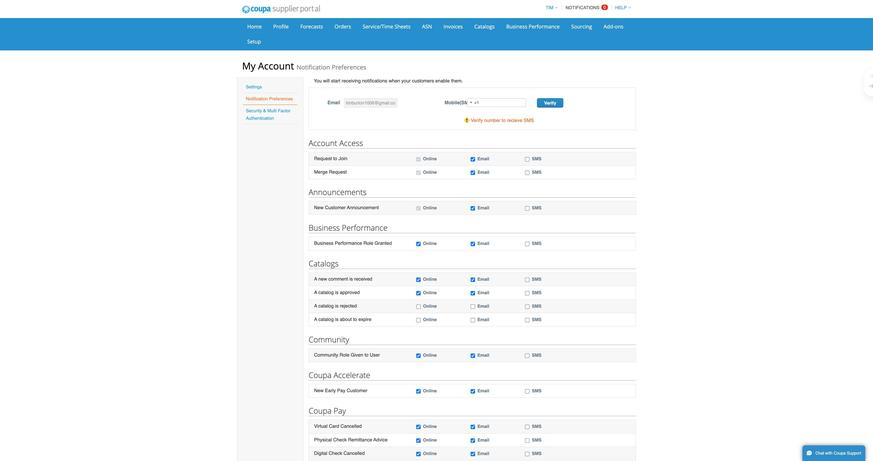 Task type: describe. For each thing, give the bounding box(es) containing it.
coupa supplier portal image
[[237, 1, 325, 18]]

+1 201-555-0123 text field
[[467, 98, 526, 107]]

Telephone country code field
[[468, 99, 475, 107]]



Task type: vqa. For each thing, say whether or not it's contained in the screenshot.
No corresponding to change
no



Task type: locate. For each thing, give the bounding box(es) containing it.
None text field
[[344, 98, 398, 108]]

None checkbox
[[417, 171, 421, 175], [526, 171, 530, 175], [471, 207, 475, 211], [471, 242, 475, 247], [526, 242, 530, 247], [417, 278, 421, 282], [417, 305, 421, 309], [417, 318, 421, 323], [471, 318, 475, 323], [526, 318, 530, 323], [417, 354, 421, 359], [471, 354, 475, 359], [417, 390, 421, 394], [526, 390, 530, 394], [417, 426, 421, 430], [526, 426, 530, 430], [417, 439, 421, 443], [526, 439, 530, 443], [417, 453, 421, 457], [471, 453, 475, 457], [417, 171, 421, 175], [526, 171, 530, 175], [471, 207, 475, 211], [471, 242, 475, 247], [526, 242, 530, 247], [417, 278, 421, 282], [417, 305, 421, 309], [417, 318, 421, 323], [471, 318, 475, 323], [526, 318, 530, 323], [417, 354, 421, 359], [471, 354, 475, 359], [417, 390, 421, 394], [526, 390, 530, 394], [417, 426, 421, 430], [526, 426, 530, 430], [417, 439, 421, 443], [526, 439, 530, 443], [417, 453, 421, 457], [471, 453, 475, 457]]

navigation
[[543, 1, 631, 14]]

telephone country code image
[[470, 102, 473, 103]]

None checkbox
[[417, 157, 421, 162], [471, 157, 475, 162], [526, 157, 530, 162], [471, 171, 475, 175], [417, 207, 421, 211], [526, 207, 530, 211], [417, 242, 421, 247], [471, 278, 475, 282], [526, 278, 530, 282], [417, 291, 421, 296], [471, 291, 475, 296], [526, 291, 530, 296], [471, 305, 475, 309], [526, 305, 530, 309], [526, 354, 530, 359], [471, 390, 475, 394], [471, 426, 475, 430], [471, 439, 475, 443], [526, 453, 530, 457], [417, 157, 421, 162], [471, 157, 475, 162], [526, 157, 530, 162], [471, 171, 475, 175], [417, 207, 421, 211], [526, 207, 530, 211], [417, 242, 421, 247], [471, 278, 475, 282], [526, 278, 530, 282], [417, 291, 421, 296], [471, 291, 475, 296], [526, 291, 530, 296], [471, 305, 475, 309], [526, 305, 530, 309], [526, 354, 530, 359], [471, 390, 475, 394], [471, 426, 475, 430], [471, 439, 475, 443], [526, 453, 530, 457]]



